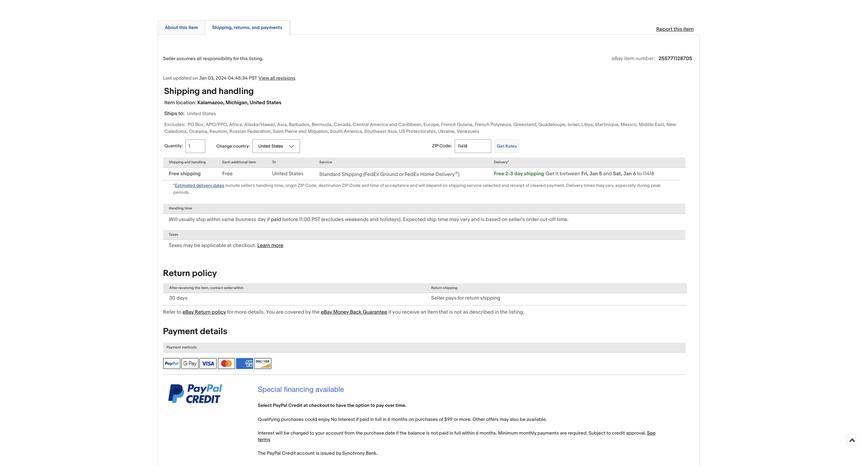Task type: locate. For each thing, give the bounding box(es) containing it.
handling
[[169, 206, 184, 211]]

seller for seller assumes all responsibility for this listing.
[[163, 56, 175, 62]]

states down view all revisions 'link'
[[266, 100, 282, 106]]

po
[[188, 122, 194, 128]]

payments down available.
[[538, 431, 559, 437]]

united up po
[[187, 111, 201, 117]]

1 horizontal spatial get
[[546, 171, 555, 177]]

seller left assumes
[[163, 56, 175, 62]]

1 taxes from the top
[[169, 233, 178, 237]]

0 vertical spatial at
[[227, 243, 232, 249]]

or left the fedex
[[399, 171, 404, 178]]

payment
[[163, 327, 198, 338], [167, 346, 181, 350]]

this for report
[[674, 26, 682, 33]]

time. right over
[[396, 403, 407, 409]]

0 horizontal spatial more
[[235, 309, 247, 316]]

0 horizontal spatial all
[[197, 56, 202, 62]]

0 horizontal spatial are
[[276, 309, 284, 316]]

2 ship from the left
[[427, 217, 437, 223]]

2024
[[216, 75, 227, 81]]

months
[[392, 417, 408, 423]]

for
[[233, 56, 239, 62], [458, 295, 464, 302], [227, 309, 233, 316]]

cut-
[[540, 217, 550, 223]]

payments right returns,
[[261, 25, 283, 31]]

account down charged
[[297, 451, 315, 457]]

6
[[633, 171, 636, 177], [388, 417, 390, 423], [476, 431, 479, 437]]

1 horizontal spatial time
[[370, 183, 379, 189]]

jan left 5
[[590, 171, 598, 177]]

2 horizontal spatial return
[[431, 286, 442, 291]]

on right based
[[502, 217, 508, 223]]

get rates button
[[495, 140, 519, 153]]

0 vertical spatial time
[[370, 183, 379, 189]]

interest up terms
[[258, 431, 275, 437]]

may inside the "include seller's handling time, origin zip code, destination zip code and time of acceptance and will depend on shipping service selected and receipt of cleared payment. delivery times may vary, especially during peak periods."
[[596, 183, 605, 189]]

qualifying purchases could enjoy no interest if paid in full in 6 months on purchases of $99 or more. other offers may also be available.
[[258, 417, 547, 423]]

)
[[458, 171, 460, 178]]

be
[[194, 243, 200, 249], [520, 417, 526, 423], [284, 431, 290, 437]]

on inside the "include seller's handling time, origin zip code, destination zip code and time of acceptance and will depend on shipping service selected and receipt of cleared payment. delivery times may vary, especially during peak periods."
[[443, 183, 448, 189]]

day right 3 at the right top of the page
[[514, 171, 523, 177]]

1 horizontal spatial time.
[[557, 217, 569, 223]]

full down more.
[[455, 431, 461, 437]]

0 horizontal spatial zip
[[298, 183, 304, 189]]

item,
[[201, 286, 209, 291]]

time down (fedex
[[370, 183, 379, 189]]

taxes for taxes may be applicable at checkout. learn more
[[169, 243, 182, 249]]

1 free from the left
[[169, 171, 179, 177]]

within
[[207, 217, 221, 223], [234, 286, 244, 291], [462, 431, 475, 437]]

pst
[[249, 75, 257, 81], [312, 217, 320, 223]]

0 vertical spatial listing.
[[249, 56, 264, 62]]

item right the about
[[188, 25, 198, 31]]

1 horizontal spatial asia,
[[388, 129, 398, 135]]

2 free from the left
[[222, 171, 233, 177]]

all right assumes
[[197, 56, 202, 62]]

contact
[[210, 286, 223, 291]]

asia, up saint
[[277, 122, 288, 128]]

2 purchases from the left
[[415, 417, 438, 423]]

approval.
[[626, 431, 646, 437]]

and
[[252, 25, 260, 31], [202, 86, 217, 97], [389, 122, 397, 128], [299, 129, 307, 135], [184, 160, 191, 165], [603, 171, 612, 177], [362, 183, 369, 189], [410, 183, 418, 189], [502, 183, 509, 189], [370, 217, 379, 223], [471, 217, 480, 223]]

will left depend
[[419, 183, 425, 189]]

full down "pay"
[[375, 417, 382, 423]]

this inside button
[[179, 25, 187, 31]]

0 vertical spatial delivery
[[436, 171, 455, 178]]

taxes may be applicable at checkout. learn more
[[169, 243, 284, 249]]

not
[[454, 309, 462, 316], [431, 431, 438, 437]]

number:
[[636, 55, 655, 62]]

select
[[258, 403, 272, 409]]

shipping inside standard shipping (fedex ground or fedex home delivery ® )
[[342, 171, 362, 178]]

back
[[350, 309, 362, 316]]

or right the '$99'
[[454, 417, 458, 423]]

0 horizontal spatial french
[[441, 122, 456, 128]]

0 vertical spatial get
[[497, 144, 505, 149]]

and up free shipping
[[184, 160, 191, 165]]

interest will be charged to your account from the purchase date if the balance is not paid in full within 6 months. minimum monthly payments are required. subject to credit approval.
[[258, 431, 647, 437]]

middle
[[639, 122, 654, 128]]

delivery inside the "include seller's handling time, origin zip code, destination zip code and time of acceptance and will depend on shipping service selected and receipt of cleared payment. delivery times may vary, especially during peak periods."
[[567, 183, 583, 189]]

3 free from the left
[[494, 171, 504, 177]]

handling inside the "include seller's handling time, origin zip code, destination zip code and time of acceptance and will depend on shipping service selected and receipt of cleared payment. delivery times may vary, especially during peak periods."
[[256, 183, 273, 189]]

payment left methods
[[167, 346, 181, 350]]

time inside the "include seller's handling time, origin zip code, destination zip code and time of acceptance and will depend on shipping service selected and receipt of cleared payment. delivery times may vary, especially during peak periods."
[[370, 183, 379, 189]]

0 vertical spatial are
[[276, 309, 284, 316]]

be for interest will be charged to your account from the purchase date if the balance is not paid in full within 6 months. minimum monthly payments are required. subject to credit approval.
[[284, 431, 290, 437]]

1 vertical spatial return
[[431, 286, 442, 291]]

seller for seller pays for return shipping
[[431, 295, 445, 302]]

1 vertical spatial or
[[454, 417, 458, 423]]

1 vertical spatial seller
[[431, 295, 445, 302]]

item inside report this item link
[[684, 26, 694, 33]]

returns,
[[234, 25, 251, 31]]

for down seller
[[227, 309, 233, 316]]

1 horizontal spatial united
[[250, 100, 265, 106]]

change country:
[[216, 144, 250, 149]]

account down no
[[326, 431, 344, 437]]

0 vertical spatial seller
[[163, 56, 175, 62]]

2 horizontal spatial ebay
[[612, 55, 623, 62]]

zip
[[432, 144, 439, 149], [298, 183, 304, 189], [342, 183, 348, 189]]

1 horizontal spatial seller
[[431, 295, 445, 302]]

details
[[200, 327, 228, 338]]

from
[[345, 431, 355, 437]]

1 vertical spatial interest
[[258, 431, 275, 437]]

0 horizontal spatial at
[[227, 243, 232, 249]]

will
[[419, 183, 425, 189], [276, 431, 283, 437]]

french up venezuela
[[475, 122, 490, 128]]

to
[[272, 160, 276, 165]]

0 vertical spatial paypal
[[273, 403, 287, 409]]

may left vary,
[[596, 183, 605, 189]]

also
[[510, 417, 519, 423]]

0 vertical spatial states
[[266, 100, 282, 106]]

0 horizontal spatial free
[[169, 171, 179, 177]]

time up usually
[[185, 206, 192, 211]]

delivery*
[[494, 160, 509, 165]]

venezuela
[[457, 129, 479, 135]]

tab list
[[158, 19, 700, 35]]

1 vertical spatial seller's
[[509, 217, 525, 223]]

delivery inside standard shipping (fedex ground or fedex home delivery ® )
[[436, 171, 455, 178]]

if left before at top
[[267, 217, 270, 223]]

this right the about
[[179, 25, 187, 31]]

1 vertical spatial handling
[[191, 160, 206, 165]]

mexico,
[[621, 122, 638, 128]]

not right balance on the bottom
[[431, 431, 438, 437]]

6 left the months
[[388, 417, 390, 423]]

discover image
[[254, 359, 272, 370]]

paypal
[[273, 403, 287, 409], [267, 451, 281, 457]]

subject
[[589, 431, 606, 437]]

0 horizontal spatial ship
[[196, 217, 206, 223]]

item right report
[[684, 26, 694, 33]]

1 vertical spatial credit
[[282, 451, 296, 457]]

the right have
[[347, 403, 355, 409]]

2 vertical spatial time
[[438, 217, 448, 223]]

last
[[163, 75, 172, 81]]

french up 'ukraine,'
[[441, 122, 456, 128]]

paypal for the
[[267, 451, 281, 457]]

this up 04:45:34
[[240, 56, 248, 62]]

1 horizontal spatial payments
[[538, 431, 559, 437]]

usually
[[179, 217, 195, 223]]

1 horizontal spatial free
[[222, 171, 233, 177]]

free for free shipping
[[169, 171, 179, 177]]

shipping, returns, and payments button
[[212, 24, 283, 31]]

2 vertical spatial handling
[[256, 183, 273, 189]]

include seller's handling time, origin zip code, destination zip code and time of acceptance and will depend on shipping service selected and receipt of cleared payment. delivery times may vary, especially during peak periods.
[[173, 183, 661, 196]]

free shipping
[[169, 171, 201, 177]]

responsibility
[[203, 56, 232, 62]]

for right pays
[[458, 295, 464, 302]]

get for get it between fri, jan 5 and sat, jan 6 to 11418
[[546, 171, 555, 177]]

more left details.
[[235, 309, 247, 316]]

periods.
[[173, 190, 190, 196]]

handling
[[219, 86, 254, 97], [191, 160, 206, 165], [256, 183, 273, 189]]

may
[[596, 183, 605, 189], [450, 217, 459, 223], [183, 243, 193, 249], [500, 417, 509, 423]]

be right also
[[520, 417, 526, 423]]

0 vertical spatial all
[[197, 56, 202, 62]]

available
[[316, 386, 344, 394]]

handling up michigan,
[[219, 86, 254, 97]]

during
[[637, 183, 650, 189]]

issued
[[321, 451, 335, 457]]

saint
[[273, 129, 284, 135]]

based
[[486, 217, 501, 223]]

handling left time,
[[256, 183, 273, 189]]

1 vertical spatial not
[[431, 431, 438, 437]]

0 horizontal spatial by
[[305, 309, 311, 316]]

shipping up described
[[480, 295, 501, 302]]

master card image
[[218, 359, 235, 370]]

2 horizontal spatial handling
[[256, 183, 273, 189]]

item for report this item
[[684, 26, 694, 33]]

united right michigan,
[[250, 100, 265, 106]]

0 vertical spatial shipping
[[164, 86, 200, 97]]

weekends
[[345, 217, 369, 223]]

1 horizontal spatial all
[[270, 75, 275, 81]]

2 vertical spatial united
[[272, 171, 288, 177]]

may left also
[[500, 417, 509, 423]]

be left charged
[[284, 431, 290, 437]]

qualifying
[[258, 417, 280, 423]]

business
[[236, 217, 256, 223]]

french
[[441, 122, 456, 128], [475, 122, 490, 128]]

time left vary
[[438, 217, 448, 223]]

delivery left )
[[436, 171, 455, 178]]

shipping inside the "include seller's handling time, origin zip code, destination zip code and time of acceptance and will depend on shipping service selected and receipt of cleared payment. delivery times may vary, especially during peak periods."
[[449, 183, 466, 189]]

return
[[465, 295, 479, 302]]

bank.
[[366, 451, 378, 457]]

zip right origin
[[298, 183, 304, 189]]

visa image
[[200, 359, 217, 370]]

ZIP Code: text field
[[455, 140, 492, 153]]

pay
[[376, 403, 384, 409]]

terms
[[258, 437, 270, 443]]

payment up payment methods
[[163, 327, 198, 338]]

of right receipt
[[526, 183, 530, 189]]

central
[[353, 122, 369, 128]]

within right seller
[[234, 286, 244, 291]]

2 vertical spatial be
[[284, 431, 290, 437]]

free for free 2-3 day shipping
[[494, 171, 504, 177]]

get inside 'button'
[[497, 144, 505, 149]]

seller's left order
[[509, 217, 525, 223]]

paypal for select
[[273, 403, 287, 409]]

may left vary
[[450, 217, 459, 223]]

2 horizontal spatial 6
[[633, 171, 636, 177]]

google pay image
[[181, 359, 198, 370]]

jan left 03,
[[199, 75, 207, 81]]

balance
[[408, 431, 425, 437]]

1 vertical spatial at
[[304, 403, 308, 409]]

seller's
[[241, 183, 255, 189], [509, 217, 525, 223]]

purchases up balance on the bottom
[[415, 417, 438, 423]]

1 horizontal spatial will
[[419, 183, 425, 189]]

could
[[305, 417, 317, 423]]

pst right 11:00 on the left of page
[[312, 217, 320, 223]]

paypal image
[[163, 359, 180, 370]]

shipping up "location:"
[[164, 86, 200, 97]]

shipping up code
[[342, 171, 362, 178]]

to left 'your'
[[310, 431, 314, 437]]

0 vertical spatial for
[[233, 56, 239, 62]]

0 vertical spatial united
[[250, 100, 265, 106]]

0 vertical spatial be
[[194, 243, 200, 249]]

1 horizontal spatial listing.
[[509, 309, 525, 316]]

1 vertical spatial more
[[235, 309, 247, 316]]

1 vertical spatial time.
[[396, 403, 407, 409]]

see terms
[[258, 431, 656, 443]]

2 horizontal spatial paid
[[439, 431, 449, 437]]

shipping and handling up kalamazoo, on the left top of page
[[164, 86, 254, 97]]

free up *
[[169, 171, 179, 177]]

be for taxes may be applicable at checkout. learn more
[[194, 243, 200, 249]]

shipping and handling
[[164, 86, 254, 97], [169, 160, 206, 165]]

interest right no
[[338, 417, 355, 423]]

2 taxes from the top
[[169, 243, 182, 249]]

0 vertical spatial seller's
[[241, 183, 255, 189]]

1 ship from the left
[[196, 217, 206, 223]]

get left rates
[[497, 144, 505, 149]]

1 french from the left
[[441, 122, 456, 128]]

apo/fpo,
[[206, 122, 228, 128]]

within down more.
[[462, 431, 475, 437]]

1 vertical spatial full
[[455, 431, 461, 437]]

are right you at the left bottom of page
[[276, 309, 284, 316]]

0 horizontal spatial delivery
[[436, 171, 455, 178]]

day right business
[[258, 217, 266, 223]]

israel,
[[568, 122, 581, 128]]

and inside the shipping, returns, and payments button
[[252, 25, 260, 31]]

0 horizontal spatial within
[[207, 217, 221, 223]]

2 vertical spatial 6
[[476, 431, 479, 437]]

0 horizontal spatial handling
[[191, 160, 206, 165]]

handling down quantity: text box at the top left of the page
[[191, 160, 206, 165]]

or
[[399, 171, 404, 178], [454, 417, 458, 423]]

1 vertical spatial are
[[560, 431, 567, 437]]

1 vertical spatial asia,
[[388, 129, 398, 135]]

0 horizontal spatial get
[[497, 144, 505, 149]]

credit down charged
[[282, 451, 296, 457]]

255771128705
[[659, 55, 693, 62]]

to:
[[179, 111, 185, 117]]

seller's right include
[[241, 183, 255, 189]]

paypal right 'the'
[[267, 451, 281, 457]]

1 horizontal spatial or
[[454, 417, 458, 423]]

return for return policy
[[163, 269, 190, 279]]

see
[[647, 431, 656, 437]]

seller pays for return shipping
[[431, 295, 501, 302]]

zip left code
[[342, 183, 348, 189]]

holidays).
[[380, 217, 402, 223]]

united states
[[187, 111, 216, 117], [272, 171, 304, 177]]

1 vertical spatial paypal
[[267, 451, 281, 457]]

0 horizontal spatial purchases
[[281, 417, 304, 423]]

paypal right select
[[273, 403, 287, 409]]

1 vertical spatial by
[[336, 451, 341, 457]]

get left the it
[[546, 171, 555, 177]]

0 horizontal spatial return
[[163, 269, 190, 279]]

fedex
[[405, 171, 419, 178]]

united states up origin
[[272, 171, 304, 177]]

jan
[[199, 75, 207, 81], [590, 171, 598, 177], [624, 171, 632, 177]]

and right 5
[[603, 171, 612, 177]]

not left as
[[454, 309, 462, 316]]

1 vertical spatial delivery
[[567, 183, 583, 189]]

ship right 'expected'
[[427, 217, 437, 223]]

0 vertical spatial payments
[[261, 25, 283, 31]]

you
[[266, 309, 275, 316]]

southeast
[[364, 129, 387, 135]]

all right view
[[270, 75, 275, 81]]

this right report
[[674, 26, 682, 33]]

ship
[[196, 217, 206, 223], [427, 217, 437, 223]]

item inside about this item button
[[188, 25, 198, 31]]

item right additional
[[249, 160, 256, 165]]

ebay down days
[[183, 309, 194, 316]]

of left the '$99'
[[439, 417, 443, 423]]

0 horizontal spatial listing.
[[249, 56, 264, 62]]

order
[[526, 217, 539, 223]]

on
[[193, 75, 198, 81], [443, 183, 448, 189], [502, 217, 508, 223], [409, 417, 414, 423]]

and down the barbados,
[[299, 129, 307, 135]]

on right depend
[[443, 183, 448, 189]]

assumes
[[176, 56, 196, 62]]

polynesia,
[[491, 122, 513, 128]]



Task type: vqa. For each thing, say whether or not it's contained in the screenshot.
removed. To
no



Task type: describe. For each thing, give the bounding box(es) containing it.
1 horizontal spatial pst
[[312, 217, 320, 223]]

tab list containing about this item
[[158, 19, 700, 35]]

1 vertical spatial shipping
[[169, 160, 184, 165]]

po box, apo/fpo, africa, alaska/hawaii, asia, barbados, bermuda, canada, central america and caribbean, europe, french guiana, french polynesia, greenland, guadeloupe, israel, libya, martinique, mexico, middle east, new caledonia, oceania, reunion, russian federation, saint pierre and miquelon, south america, southeast asia, us protectorates, ukraine, venezuela
[[164, 122, 676, 135]]

1 vertical spatial for
[[458, 295, 464, 302]]

vary,
[[606, 183, 615, 189]]

methods
[[182, 346, 197, 350]]

1 vertical spatial shipping and handling
[[169, 160, 206, 165]]

american express image
[[236, 359, 253, 370]]

if down option at the left bottom of the page
[[356, 417, 359, 423]]

estimated delivery dates link
[[175, 183, 224, 189]]

0 horizontal spatial of
[[380, 183, 384, 189]]

0 vertical spatial paid
[[271, 217, 281, 223]]

0 horizontal spatial jan
[[199, 75, 207, 81]]

is left based
[[481, 217, 485, 223]]

new
[[667, 122, 676, 128]]

1 horizontal spatial jan
[[590, 171, 598, 177]]

0 vertical spatial day
[[514, 171, 523, 177]]

0 horizontal spatial not
[[431, 431, 438, 437]]

ebay return policy link
[[183, 309, 226, 316]]

described
[[470, 309, 494, 316]]

checkout.
[[233, 243, 256, 249]]

1 vertical spatial be
[[520, 417, 526, 423]]

2 horizontal spatial of
[[526, 183, 530, 189]]

and left holidays).
[[370, 217, 379, 223]]

monthly
[[519, 431, 537, 437]]

1 horizontal spatial by
[[336, 451, 341, 457]]

1 vertical spatial united states
[[272, 171, 304, 177]]

selected
[[483, 183, 501, 189]]

in right described
[[495, 309, 499, 316]]

1 horizontal spatial full
[[455, 431, 461, 437]]

synchrony
[[342, 451, 365, 457]]

to left 11418
[[637, 171, 642, 177]]

and right vary
[[471, 217, 480, 223]]

the right covered
[[312, 309, 320, 316]]

0 vertical spatial 6
[[633, 171, 636, 177]]

checkout
[[309, 403, 329, 409]]

each
[[222, 160, 230, 165]]

on right updated
[[193, 75, 198, 81]]

updated
[[173, 75, 192, 81]]

payment.
[[547, 183, 566, 189]]

0 horizontal spatial account
[[297, 451, 315, 457]]

1 purchases from the left
[[281, 417, 304, 423]]

off
[[550, 217, 556, 223]]

the right described
[[500, 309, 508, 316]]

to left "pay"
[[371, 403, 375, 409]]

between
[[560, 171, 581, 177]]

the left item,
[[195, 286, 200, 291]]

2 french from the left
[[475, 122, 490, 128]]

report this item
[[657, 26, 694, 33]]

view all revisions link
[[257, 75, 296, 82]]

rates
[[506, 144, 517, 149]]

$99
[[444, 417, 453, 423]]

1 vertical spatial day
[[258, 217, 266, 223]]

this for about
[[179, 25, 187, 31]]

0 vertical spatial shipping and handling
[[164, 86, 254, 97]]

to left credit
[[607, 431, 611, 437]]

in up purchase
[[370, 417, 374, 423]]

1 vertical spatial states
[[202, 111, 216, 117]]

1 horizontal spatial interest
[[338, 417, 355, 423]]

code:
[[440, 144, 452, 149]]

barbados,
[[289, 122, 311, 128]]

2 horizontal spatial jan
[[624, 171, 632, 177]]

payments inside button
[[261, 25, 283, 31]]

payment for payment details
[[163, 327, 198, 338]]

the
[[258, 451, 266, 457]]

expected
[[403, 217, 426, 223]]

payment for payment methods
[[167, 346, 181, 350]]

have
[[336, 403, 346, 409]]

credit for at
[[288, 403, 303, 409]]

may left applicable
[[183, 243, 193, 249]]

home
[[420, 171, 435, 178]]

or inside standard shipping (fedex ground or fedex home delivery ® )
[[399, 171, 404, 178]]

refer to ebay return policy for more details. you are covered by the ebay money back guarantee if you receive an item that is not as described in the listing.
[[163, 309, 525, 316]]

item left the number: at the right top of the page
[[624, 55, 635, 62]]

1 horizontal spatial of
[[439, 417, 443, 423]]

* estimated delivery dates
[[173, 183, 224, 189]]

item for about this item
[[188, 25, 198, 31]]

1 vertical spatial united
[[187, 111, 201, 117]]

miquelon,
[[308, 129, 329, 135]]

taxes for taxes
[[169, 233, 178, 237]]

us
[[399, 129, 405, 135]]

seller
[[224, 286, 233, 291]]

over
[[385, 403, 395, 409]]

refer
[[163, 309, 176, 316]]

0 vertical spatial more
[[271, 243, 284, 249]]

more.
[[459, 417, 472, 423]]

1 horizontal spatial zip
[[342, 183, 348, 189]]

0 vertical spatial within
[[207, 217, 221, 223]]

shipping, returns, and payments
[[212, 25, 283, 31]]

1 horizontal spatial states
[[266, 100, 282, 106]]

if right the date
[[396, 431, 399, 437]]

date
[[385, 431, 395, 437]]

before
[[283, 217, 298, 223]]

and left receipt
[[502, 183, 509, 189]]

1 vertical spatial within
[[234, 286, 244, 291]]

1 horizontal spatial at
[[304, 403, 308, 409]]

to left have
[[331, 403, 335, 409]]

required.
[[568, 431, 588, 437]]

ebay money back guarantee link
[[321, 309, 387, 316]]

1 horizontal spatial this
[[240, 56, 248, 62]]

america,
[[344, 129, 363, 135]]

minimum
[[498, 431, 518, 437]]

item for each additional item
[[249, 160, 256, 165]]

seller's inside the "include seller's handling time, origin zip code, destination zip code and time of acceptance and will depend on shipping service selected and receipt of cleared payment. delivery times may vary, especially during peak periods."
[[241, 183, 255, 189]]

1 horizontal spatial ebay
[[321, 309, 332, 316]]

1 horizontal spatial handling
[[219, 86, 254, 97]]

to right refer
[[177, 309, 181, 316]]

get for get rates
[[497, 144, 505, 149]]

the right the date
[[400, 431, 407, 437]]

1 vertical spatial payments
[[538, 431, 559, 437]]

and down the fedex
[[410, 183, 418, 189]]

0 horizontal spatial time.
[[396, 403, 407, 409]]

zip code:
[[432, 144, 452, 149]]

0 horizontal spatial will
[[276, 431, 283, 437]]

origin
[[285, 183, 297, 189]]

and right code
[[362, 183, 369, 189]]

especially
[[616, 183, 636, 189]]

0 vertical spatial united states
[[187, 111, 216, 117]]

0 horizontal spatial pst
[[249, 75, 257, 81]]

excludes:
[[164, 122, 185, 128]]

shipping,
[[212, 25, 233, 31]]

Quantity: text field
[[186, 140, 206, 153]]

0 vertical spatial full
[[375, 417, 382, 423]]

standard
[[319, 171, 341, 178]]

shipping up cleared
[[524, 171, 544, 177]]

box,
[[195, 122, 205, 128]]

0 horizontal spatial 6
[[388, 417, 390, 423]]

on right the months
[[409, 417, 414, 423]]

return for return shipping
[[431, 286, 442, 291]]

russian
[[229, 129, 246, 135]]

an
[[421, 309, 426, 316]]

each additional item
[[222, 160, 256, 165]]

0 horizontal spatial ebay
[[183, 309, 194, 316]]

1 horizontal spatial account
[[326, 431, 344, 437]]

about
[[165, 25, 178, 31]]

michigan,
[[226, 100, 249, 106]]

free for free
[[222, 171, 233, 177]]

5
[[599, 171, 602, 177]]

0 vertical spatial policy
[[192, 269, 217, 279]]

2 horizontal spatial time
[[438, 217, 448, 223]]

2 horizontal spatial within
[[462, 431, 475, 437]]

change
[[216, 144, 232, 149]]

shipping up pays
[[443, 286, 458, 291]]

®
[[455, 171, 458, 175]]

details.
[[248, 309, 265, 316]]

days
[[177, 295, 188, 302]]

*
[[173, 183, 175, 189]]

item right "an"
[[428, 309, 438, 316]]

the paypal credit account is issued by synchrony bank.
[[258, 451, 378, 457]]

bermuda,
[[312, 122, 333, 128]]

1 vertical spatial all
[[270, 75, 275, 81]]

in down "pay"
[[383, 417, 387, 423]]

0 vertical spatial not
[[454, 309, 462, 316]]

1 horizontal spatial are
[[560, 431, 567, 437]]

will inside the "include seller's handling time, origin zip code, destination zip code and time of acceptance and will depend on shipping service selected and receipt of cleared payment. delivery times may vary, especially during peak periods."
[[419, 183, 425, 189]]

acceptance
[[385, 183, 409, 189]]

payment methods
[[167, 346, 197, 350]]

estimated
[[175, 183, 195, 189]]

receiving
[[178, 286, 194, 291]]

2 vertical spatial states
[[289, 171, 304, 177]]

payment details
[[163, 327, 228, 338]]

greenland,
[[514, 122, 538, 128]]

1 horizontal spatial 6
[[476, 431, 479, 437]]

receipt
[[510, 183, 525, 189]]

1 vertical spatial listing.
[[509, 309, 525, 316]]

1 horizontal spatial paid
[[360, 417, 369, 423]]

and up kalamazoo, on the left top of page
[[202, 86, 217, 97]]

credit for account
[[282, 451, 296, 457]]

africa,
[[229, 122, 243, 128]]

about this item
[[165, 25, 198, 31]]

and right 'america' at left
[[389, 122, 397, 128]]

in down the '$99'
[[450, 431, 454, 437]]

money
[[333, 309, 349, 316]]

purchase
[[364, 431, 384, 437]]

service
[[467, 183, 482, 189]]

guadeloupe,
[[539, 122, 567, 128]]

is right that
[[449, 309, 453, 316]]

covered
[[285, 309, 304, 316]]

shipping up "estimated"
[[180, 171, 201, 177]]

is right balance on the bottom
[[426, 431, 430, 437]]

as
[[463, 309, 469, 316]]

0 vertical spatial asia,
[[277, 122, 288, 128]]

the right from
[[356, 431, 363, 437]]

2 vertical spatial paid
[[439, 431, 449, 437]]

will
[[169, 217, 178, 223]]

1 vertical spatial time
[[185, 206, 192, 211]]

destination
[[319, 183, 341, 189]]

martinique,
[[595, 122, 620, 128]]

2 horizontal spatial zip
[[432, 144, 439, 149]]

2 vertical spatial for
[[227, 309, 233, 316]]

quantity:
[[164, 144, 183, 149]]

2 vertical spatial return
[[195, 309, 211, 316]]

1 vertical spatial policy
[[212, 309, 226, 316]]

guiana,
[[457, 122, 474, 128]]

if left you
[[389, 309, 391, 316]]

is left issued
[[316, 451, 320, 457]]

0 vertical spatial time.
[[557, 217, 569, 223]]



